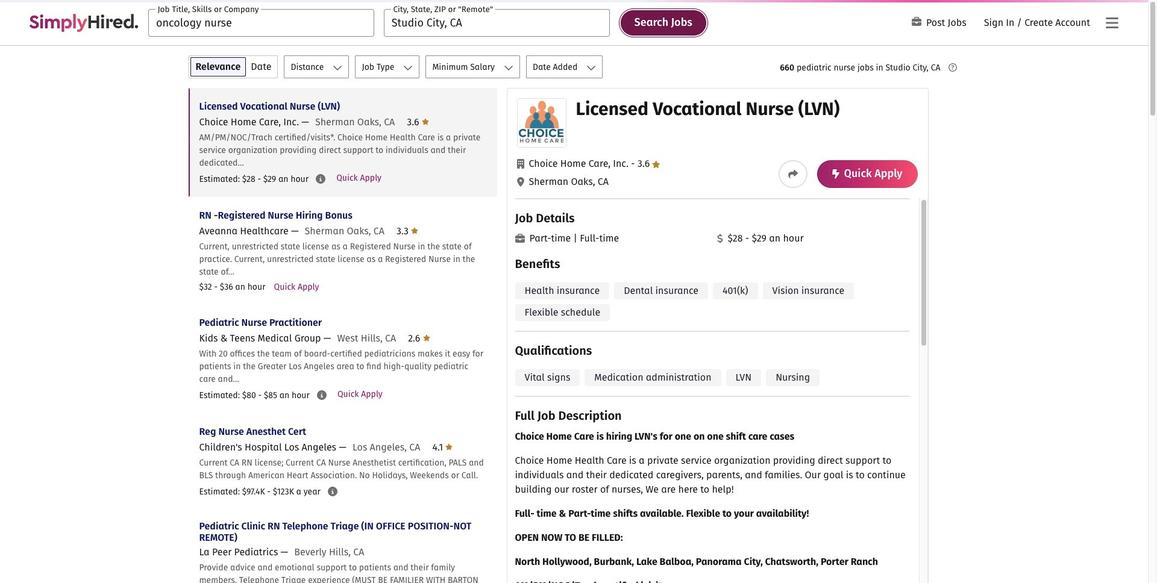 Task type: describe. For each thing, give the bounding box(es) containing it.
4.1 out of 5 stars element
[[433, 442, 453, 453]]

3.3 out of 5 stars element
[[397, 225, 419, 237]]

dollar sign image
[[717, 234, 723, 244]]

star image for leftmost '3.6 out of 5 stars' element
[[422, 117, 429, 127]]

star image for the 4.1 out of 5 stars element at the left bottom of page
[[446, 443, 453, 452]]

licensed vocational nurse (lvn) element
[[507, 88, 929, 584]]

share this job image
[[788, 169, 798, 179]]

2.6 out of 5 stars element
[[408, 333, 430, 344]]

2 vertical spatial job salary disclaimer image
[[328, 487, 338, 497]]

star image for "2.6 out of 5 stars" element
[[423, 333, 430, 343]]

company logo for choice home care, inc. image
[[518, 99, 566, 147]]



Task type: vqa. For each thing, say whether or not it's contained in the screenshot.
Rolex Sales Associate "Element"
no



Task type: locate. For each thing, give the bounding box(es) containing it.
job salary disclaimer image for "2.6 out of 5 stars" element
[[317, 391, 327, 400]]

1 vertical spatial star image
[[423, 333, 430, 343]]

location dot image
[[517, 177, 524, 187]]

building image
[[517, 159, 524, 169]]

main menu image
[[1106, 16, 1119, 30]]

3.6 out of 5 stars element inside licensed vocational nurse (lvn) element
[[629, 158, 661, 169]]

1 horizontal spatial star image
[[653, 161, 661, 168]]

1 horizontal spatial 3.6 out of 5 stars element
[[629, 158, 661, 169]]

star image
[[422, 117, 429, 127], [423, 333, 430, 343], [446, 443, 453, 452]]

0 vertical spatial briefcase image
[[912, 17, 922, 27]]

None text field
[[384, 9, 610, 36]]

job salary disclaimer image for leftmost '3.6 out of 5 stars' element
[[316, 174, 326, 184]]

0 vertical spatial star image
[[422, 117, 429, 127]]

0 vertical spatial job salary disclaimer image
[[316, 174, 326, 184]]

star image for '3.6 out of 5 stars' element inside licensed vocational nurse (lvn) element
[[653, 161, 661, 168]]

0 vertical spatial star image
[[653, 161, 661, 168]]

None text field
[[148, 9, 374, 36]]

0 horizontal spatial briefcase image
[[515, 234, 525, 244]]

star image inside licensed vocational nurse (lvn) element
[[653, 161, 661, 168]]

simplyhired logo image
[[29, 14, 139, 32]]

1 horizontal spatial briefcase image
[[912, 17, 922, 27]]

1 vertical spatial star image
[[411, 226, 419, 236]]

job salary disclaimer image
[[316, 174, 326, 184], [317, 391, 327, 400], [328, 487, 338, 497]]

bolt lightning image
[[832, 169, 840, 179]]

briefcase image
[[912, 17, 922, 27], [515, 234, 525, 244]]

star image
[[653, 161, 661, 168], [411, 226, 419, 236]]

1 vertical spatial briefcase image
[[515, 234, 525, 244]]

star image for 3.3 out of 5 stars element
[[411, 226, 419, 236]]

None field
[[148, 9, 374, 36], [384, 9, 610, 36], [148, 9, 374, 36], [384, 9, 610, 36]]

list
[[188, 88, 497, 584]]

1 vertical spatial 3.6 out of 5 stars element
[[629, 158, 661, 169]]

progress bar
[[798, 0, 1158, 2]]

0 horizontal spatial star image
[[411, 226, 419, 236]]

2 vertical spatial star image
[[446, 443, 453, 452]]

0 horizontal spatial 3.6 out of 5 stars element
[[407, 116, 429, 128]]

3.6 out of 5 stars element
[[407, 116, 429, 128], [629, 158, 661, 169]]

1 vertical spatial job salary disclaimer image
[[317, 391, 327, 400]]

0 vertical spatial 3.6 out of 5 stars element
[[407, 116, 429, 128]]

sponsored jobs disclaimer image
[[949, 63, 957, 72]]



